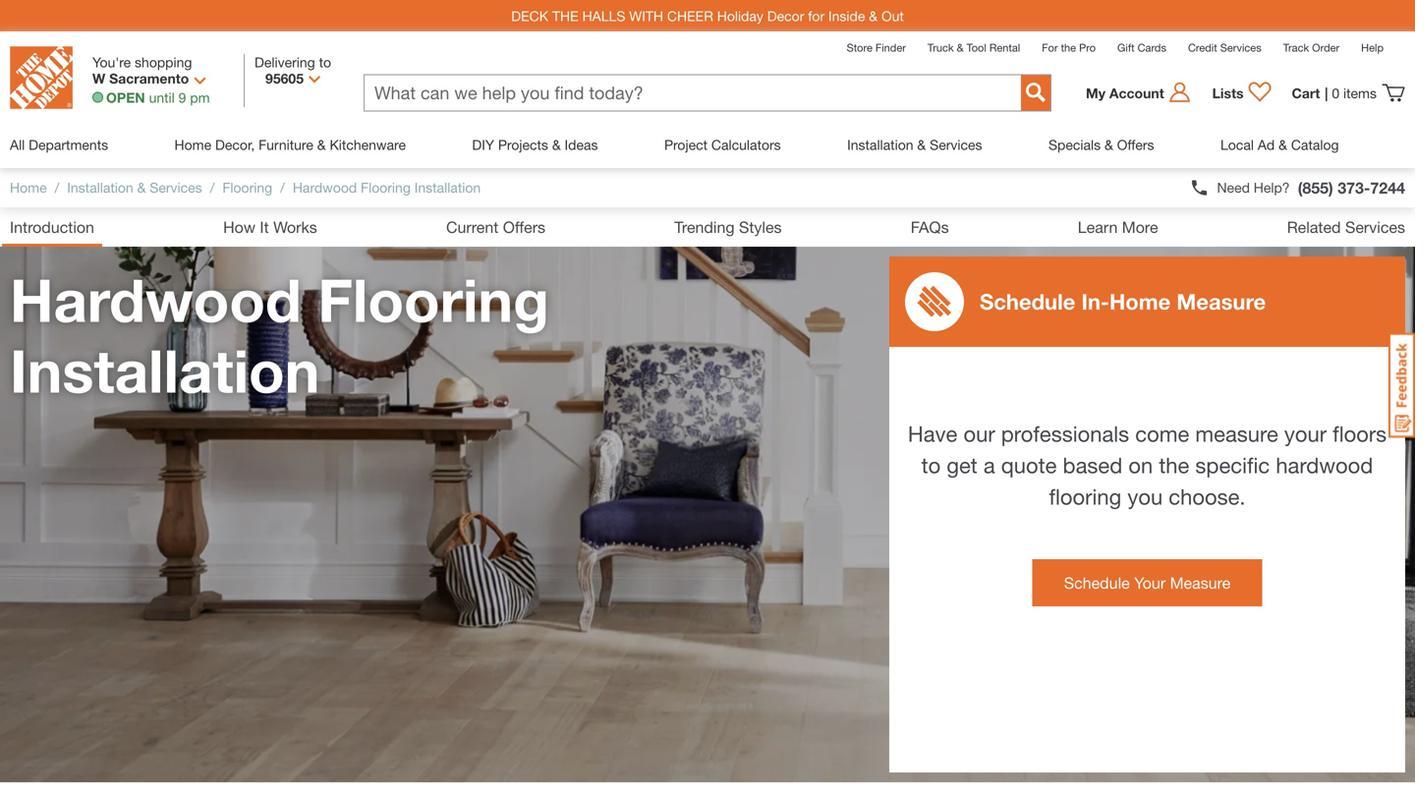 Task type: vqa. For each thing, say whether or not it's contained in the screenshot.
City corresponding to 10PM
no



Task type: locate. For each thing, give the bounding box(es) containing it.
flooring
[[223, 179, 272, 196], [361, 179, 411, 196], [318, 264, 549, 335]]

2 vertical spatial home
[[1110, 289, 1171, 315]]

related services
[[1288, 218, 1406, 236]]

None text field
[[365, 75, 1021, 111]]

decor,
[[215, 137, 255, 153]]

cart
[[1292, 85, 1321, 101]]

hardwood inside hardwood flooring installation
[[10, 264, 301, 335]]

95605
[[265, 70, 304, 87]]

1 vertical spatial the
[[1159, 452, 1190, 478]]

& left ideas
[[552, 137, 561, 153]]

halls
[[583, 8, 626, 24]]

flooring inside hardwood flooring installation
[[318, 264, 549, 335]]

for the pro link
[[1042, 41, 1096, 54]]

/ left the flooring link
[[210, 179, 215, 196]]

0 vertical spatial schedule
[[980, 289, 1076, 315]]

1 vertical spatial installation & services link
[[67, 179, 202, 196]]

for
[[808, 8, 825, 24]]

project calculators link
[[665, 122, 781, 168]]

help?
[[1254, 179, 1290, 196]]

0 vertical spatial installation & services link
[[848, 122, 983, 168]]

how it works
[[223, 218, 317, 236]]

you're
[[92, 54, 131, 70]]

2 horizontal spatial /
[[280, 179, 285, 196]]

0 horizontal spatial home
[[10, 179, 47, 196]]

& right furniture
[[317, 137, 326, 153]]

until
[[149, 89, 175, 106]]

0 horizontal spatial offers
[[503, 218, 546, 236]]

1 vertical spatial hardwood
[[10, 264, 301, 335]]

0 vertical spatial offers
[[1117, 137, 1155, 153]]

current
[[446, 218, 499, 236]]

& up faqs
[[918, 137, 926, 153]]

offers right current
[[503, 218, 546, 236]]

flooring link
[[223, 179, 272, 196]]

home
[[175, 137, 212, 153], [10, 179, 47, 196], [1110, 289, 1171, 315]]

&
[[869, 8, 878, 24], [957, 41, 964, 54], [317, 137, 326, 153], [552, 137, 561, 153], [918, 137, 926, 153], [1105, 137, 1114, 153], [1279, 137, 1288, 153], [137, 179, 146, 196]]

credit services link
[[1189, 41, 1262, 54]]

1 vertical spatial home
[[10, 179, 47, 196]]

0 horizontal spatial installation & services link
[[67, 179, 202, 196]]

quote
[[1002, 452, 1057, 478]]

project calculators
[[665, 137, 781, 153]]

installation & services link down departments
[[67, 179, 202, 196]]

0 horizontal spatial /
[[55, 179, 59, 196]]

services right credit
[[1221, 41, 1262, 54]]

installation & services link
[[848, 122, 983, 168], [67, 179, 202, 196]]

flooring
[[1049, 484, 1122, 509]]

need help? (855) 373-7244
[[1218, 178, 1406, 197]]

0 vertical spatial measure
[[1177, 289, 1266, 315]]

1 vertical spatial offers
[[503, 218, 546, 236]]

my
[[1086, 85, 1106, 101]]

gift cards
[[1118, 41, 1167, 54]]

on
[[1129, 452, 1153, 478]]

& inside the local ad & catalog 'link'
[[1279, 137, 1288, 153]]

measure inside schedule your measure button
[[1170, 574, 1231, 592]]

holiday
[[717, 8, 764, 24]]

w
[[92, 70, 105, 87]]

0 vertical spatial to
[[319, 54, 331, 70]]

/ right home link
[[55, 179, 59, 196]]

credit
[[1189, 41, 1218, 54]]

delivering to
[[255, 54, 331, 70]]

to right delivering
[[319, 54, 331, 70]]

the right for
[[1061, 41, 1077, 54]]

catalog
[[1292, 137, 1340, 153]]

diy projects & ideas link
[[472, 122, 598, 168]]

delivering
[[255, 54, 315, 70]]

store
[[847, 41, 873, 54]]

to left get
[[922, 452, 941, 478]]

0 vertical spatial home
[[175, 137, 212, 153]]

to inside have our professionals come measure your floors to get a quote based on the specific hardwood flooring you choose.
[[922, 452, 941, 478]]

0 horizontal spatial to
[[319, 54, 331, 70]]

home down more
[[1110, 289, 1171, 315]]

1 horizontal spatial installation & services link
[[848, 122, 983, 168]]

trending styles
[[675, 218, 782, 236]]

ad
[[1258, 137, 1275, 153]]

hardwood
[[293, 179, 357, 196], [10, 264, 301, 335]]

all departments
[[10, 137, 108, 153]]

have our professionals come measure your floors to get a quote based on the specific hardwood flooring you choose.
[[908, 421, 1387, 509]]

items
[[1344, 85, 1377, 101]]

0
[[1332, 85, 1340, 101]]

account
[[1110, 85, 1165, 101]]

installation
[[848, 137, 914, 153], [67, 179, 133, 196], [415, 179, 481, 196], [10, 335, 320, 406]]

1 vertical spatial measure
[[1170, 574, 1231, 592]]

installation & services link up faqs
[[848, 122, 983, 168]]

1 vertical spatial to
[[922, 452, 941, 478]]

your
[[1285, 421, 1327, 446]]

& right ad
[[1279, 137, 1288, 153]]

the right the on
[[1159, 452, 1190, 478]]

/
[[55, 179, 59, 196], [210, 179, 215, 196], [280, 179, 285, 196]]

0 horizontal spatial the
[[1061, 41, 1077, 54]]

& inside home decor, furniture & kitchenware 'link'
[[317, 137, 326, 153]]

schedule left "in-"
[[980, 289, 1076, 315]]

schedule inside button
[[1064, 574, 1130, 592]]

1 horizontal spatial to
[[922, 452, 941, 478]]

measure
[[1177, 289, 1266, 315], [1170, 574, 1231, 592]]

flooring down current
[[318, 264, 549, 335]]

1 vertical spatial schedule
[[1064, 574, 1130, 592]]

home link
[[10, 179, 47, 196]]

1 horizontal spatial /
[[210, 179, 215, 196]]

choose.
[[1169, 484, 1246, 509]]

home down all
[[10, 179, 47, 196]]

1 horizontal spatial home
[[175, 137, 212, 153]]

cheer
[[667, 8, 714, 24]]

hardwood
[[1276, 452, 1374, 478]]

schedule left the your
[[1064, 574, 1130, 592]]

faqs
[[911, 218, 949, 236]]

/ right the flooring link
[[280, 179, 285, 196]]

schedule in-home measure
[[980, 289, 1266, 315]]

2 / from the left
[[210, 179, 215, 196]]

more
[[1122, 218, 1159, 236]]

offers down account
[[1117, 137, 1155, 153]]

based
[[1063, 452, 1123, 478]]

specials
[[1049, 137, 1101, 153]]

home inside 'link'
[[175, 137, 212, 153]]

furniture
[[259, 137, 313, 153]]

schedule
[[980, 289, 1076, 315], [1064, 574, 1130, 592]]

submit search image
[[1026, 83, 1046, 102]]

truck & tool rental
[[928, 41, 1021, 54]]

departments
[[29, 137, 108, 153]]

& down open
[[137, 179, 146, 196]]

home / installation & services / flooring / hardwood flooring installation
[[10, 179, 481, 196]]

1 horizontal spatial offers
[[1117, 137, 1155, 153]]

truck
[[928, 41, 954, 54]]

home left decor,
[[175, 137, 212, 153]]

styles
[[739, 218, 782, 236]]

credit services
[[1189, 41, 1262, 54]]

installation inside hardwood flooring installation
[[10, 335, 320, 406]]

trending
[[675, 218, 735, 236]]

1 horizontal spatial the
[[1159, 452, 1190, 478]]

my account link
[[1086, 81, 1203, 105]]

0 vertical spatial the
[[1061, 41, 1077, 54]]

None text field
[[365, 75, 1021, 111]]

services down '7244'
[[1346, 218, 1406, 236]]

& right specials
[[1105, 137, 1114, 153]]



Task type: describe. For each thing, give the bounding box(es) containing it.
deck the halls with cheer holiday decor for inside & out link
[[511, 8, 904, 24]]

deck the halls with cheer holiday decor for inside & out
[[511, 8, 904, 24]]

(855)
[[1298, 178, 1334, 197]]

3 / from the left
[[280, 179, 285, 196]]

local
[[1221, 137, 1254, 153]]

9
[[179, 89, 186, 106]]

learn more
[[1078, 218, 1159, 236]]

services left the flooring link
[[150, 179, 202, 196]]

deck
[[511, 8, 549, 24]]

home for home / installation & services / flooring / hardwood flooring installation
[[10, 179, 47, 196]]

& left tool
[[957, 41, 964, 54]]

specials & offers link
[[1049, 122, 1155, 168]]

project
[[665, 137, 708, 153]]

& inside specials & offers link
[[1105, 137, 1114, 153]]

introduction
[[10, 218, 94, 236]]

open until 9 pm
[[106, 89, 210, 106]]

0 items
[[1332, 85, 1377, 101]]

all
[[10, 137, 25, 153]]

truck & tool rental link
[[928, 41, 1021, 54]]

in-
[[1082, 289, 1110, 315]]

how
[[223, 218, 256, 236]]

schedule for schedule in-home measure
[[980, 289, 1076, 315]]

help
[[1362, 41, 1384, 54]]

inside
[[829, 8, 865, 24]]

our
[[964, 421, 996, 446]]

& left the 'out'
[[869, 8, 878, 24]]

measure
[[1196, 421, 1279, 446]]

installation & services
[[848, 137, 983, 153]]

get
[[947, 452, 978, 478]]

have
[[908, 421, 958, 446]]

0 vertical spatial hardwood
[[293, 179, 357, 196]]

you
[[1128, 484, 1163, 509]]

home decor, furniture & kitchenware
[[175, 137, 406, 153]]

learn
[[1078, 218, 1118, 236]]

hardwood flooring installation
[[10, 264, 549, 406]]

related
[[1288, 218, 1341, 236]]

tool
[[967, 41, 987, 54]]

a
[[984, 452, 996, 478]]

specials & offers
[[1049, 137, 1155, 153]]

open
[[106, 89, 145, 106]]

diy projects & ideas
[[472, 137, 598, 153]]

for
[[1042, 41, 1058, 54]]

for the pro
[[1042, 41, 1096, 54]]

all departments link
[[10, 122, 108, 168]]

services up faqs
[[930, 137, 983, 153]]

professionals
[[1002, 421, 1130, 446]]

help link
[[1362, 41, 1384, 54]]

7244
[[1371, 178, 1406, 197]]

diy
[[472, 137, 494, 153]]

flooring up 'how'
[[223, 179, 272, 196]]

pro
[[1080, 41, 1096, 54]]

the home depot image
[[10, 46, 73, 109]]

lists
[[1213, 85, 1244, 101]]

1 / from the left
[[55, 179, 59, 196]]

the
[[552, 8, 579, 24]]

store finder
[[847, 41, 906, 54]]

decor
[[768, 8, 805, 24]]

lists link
[[1203, 81, 1282, 105]]

track
[[1284, 41, 1310, 54]]

ideas
[[565, 137, 598, 153]]

track order link
[[1284, 41, 1340, 54]]

pm
[[190, 89, 210, 106]]

order
[[1313, 41, 1340, 54]]

shopping
[[135, 54, 192, 70]]

2 horizontal spatial home
[[1110, 289, 1171, 315]]

hardwood flooring installation link
[[293, 179, 481, 196]]

your
[[1135, 574, 1166, 592]]

373-
[[1338, 178, 1371, 197]]

my account
[[1086, 85, 1165, 101]]

home for home decor, furniture & kitchenware
[[175, 137, 212, 153]]

sacramento
[[109, 70, 189, 87]]

out
[[882, 8, 904, 24]]

flooring down the kitchenware
[[361, 179, 411, 196]]

gift
[[1118, 41, 1135, 54]]

schedule your measure button
[[1033, 559, 1263, 607]]

come
[[1136, 421, 1190, 446]]

kitchenware
[[330, 137, 406, 153]]

need
[[1218, 179, 1250, 196]]

current offers
[[446, 218, 546, 236]]

with
[[629, 8, 664, 24]]

the inside have our professionals come measure your floors to get a quote based on the specific hardwood flooring you choose.
[[1159, 452, 1190, 478]]

feedback link image
[[1389, 332, 1416, 438]]

projects
[[498, 137, 549, 153]]

& inside diy projects & ideas link
[[552, 137, 561, 153]]

schedule for schedule your measure
[[1064, 574, 1130, 592]]

gift cards link
[[1118, 41, 1167, 54]]



